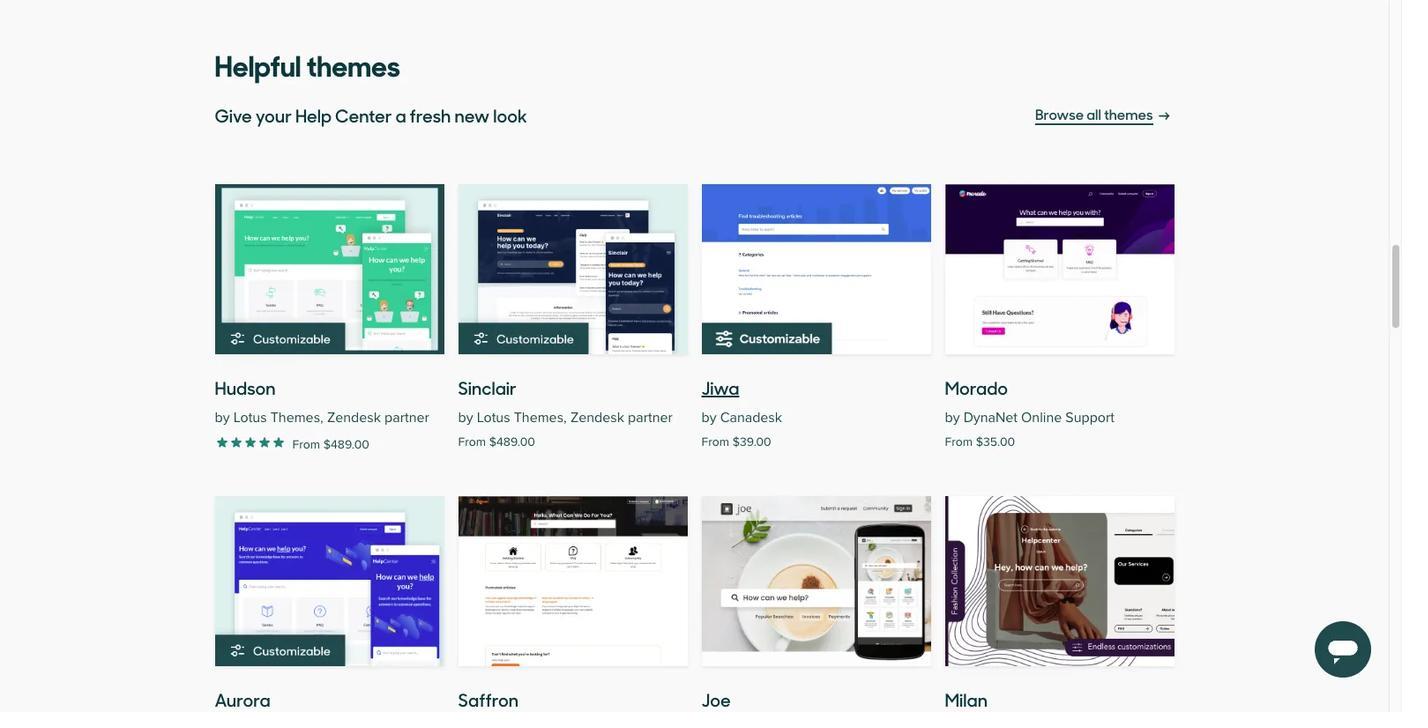 Task type: locate. For each thing, give the bounding box(es) containing it.
themes, down sinclair
[[514, 409, 567, 427]]

3 by from the left
[[702, 409, 717, 427]]

lotus down "hudson"
[[233, 409, 267, 427]]

2 themes, from the left
[[514, 409, 567, 427]]

help
[[295, 102, 332, 128]]

all
[[1087, 104, 1101, 123]]

partner
[[385, 409, 429, 427], [628, 409, 673, 427]]

browse all themes link
[[1035, 103, 1174, 128]]

sinclair
[[458, 375, 517, 401]]

themes, for hudson
[[271, 409, 323, 427]]

partner inside sinclair by lotus themes, zendesk partner from $489.00
[[628, 409, 673, 427]]

themes right all
[[1104, 104, 1153, 123]]

zendesk inside hudson by lotus themes, zendesk partner
[[327, 409, 381, 427]]

support
[[1066, 409, 1115, 427]]

from left $39.00
[[702, 435, 730, 450]]

1 horizontal spatial themes,
[[514, 409, 567, 427]]

2 partner from the left
[[628, 409, 673, 427]]

zendesk for hudson
[[327, 409, 381, 427]]

0 horizontal spatial lotus
[[233, 409, 267, 427]]

from down sinclair
[[458, 435, 486, 450]]

themes, for sinclair
[[514, 409, 567, 427]]

themes, up from $489.00
[[271, 409, 323, 427]]

0 horizontal spatial partner
[[385, 409, 429, 427]]

1 horizontal spatial themes
[[1104, 104, 1153, 123]]

themes,
[[271, 409, 323, 427], [514, 409, 567, 427]]

browse
[[1035, 104, 1084, 123]]

1 themes, from the left
[[271, 409, 323, 427]]

zendesk inside sinclair by lotus themes, zendesk partner from $489.00
[[571, 409, 624, 427]]

by inside morado by dynanet online support from $35.00
[[945, 409, 960, 427]]

0 horizontal spatial $489.00
[[323, 437, 369, 452]]

0 horizontal spatial zendesk
[[327, 409, 381, 427]]

1 lotus from the left
[[233, 409, 267, 427]]

lotus down sinclair
[[477, 409, 510, 427]]

by down jiwa
[[702, 409, 717, 427]]

by inside sinclair by lotus themes, zendesk partner from $489.00
[[458, 409, 473, 427]]

by for hudson
[[215, 409, 230, 427]]

lotus inside sinclair by lotus themes, zendesk partner from $489.00
[[477, 409, 510, 427]]

0 horizontal spatial themes
[[306, 43, 400, 85]]

2 zendesk from the left
[[571, 409, 624, 427]]

1 horizontal spatial $489.00
[[489, 435, 535, 450]]

2 by from the left
[[458, 409, 473, 427]]

0 horizontal spatial themes,
[[271, 409, 323, 427]]

lotus
[[233, 409, 267, 427], [477, 409, 510, 427]]

$489.00 inside sinclair by lotus themes, zendesk partner from $489.00
[[489, 435, 535, 450]]

by for sinclair
[[458, 409, 473, 427]]

1 horizontal spatial lotus
[[477, 409, 510, 427]]

$489.00 down sinclair
[[489, 435, 535, 450]]

from
[[458, 435, 486, 450], [702, 435, 730, 450], [945, 435, 973, 450], [292, 437, 320, 452]]

lotus for hudson
[[233, 409, 267, 427]]

from down hudson by lotus themes, zendesk partner on the left bottom of the page
[[292, 437, 320, 452]]

themes
[[306, 43, 400, 85], [1104, 104, 1153, 123]]

1 horizontal spatial partner
[[628, 409, 673, 427]]

by down "hudson"
[[215, 409, 230, 427]]

partner inside hudson by lotus themes, zendesk partner
[[385, 409, 429, 427]]

4 by from the left
[[945, 409, 960, 427]]

by for morado
[[945, 409, 960, 427]]

by inside "jiwa by canadesk from $39.00"
[[702, 409, 717, 427]]

from left $35.00
[[945, 435, 973, 450]]

themes, inside sinclair by lotus themes, zendesk partner from $489.00
[[514, 409, 567, 427]]

by down sinclair
[[458, 409, 473, 427]]

fresh
[[410, 102, 451, 128]]

zendesk
[[327, 409, 381, 427], [571, 409, 624, 427]]

by inside hudson by lotus themes, zendesk partner
[[215, 409, 230, 427]]

themes up center
[[306, 43, 400, 85]]

partner for hudson
[[385, 409, 429, 427]]

by
[[215, 409, 230, 427], [458, 409, 473, 427], [702, 409, 717, 427], [945, 409, 960, 427]]

1 vertical spatial themes
[[1104, 104, 1153, 123]]

new
[[455, 102, 490, 128]]

by left dynanet
[[945, 409, 960, 427]]

jiwa by canadesk from $39.00
[[702, 375, 782, 450]]

1 zendesk from the left
[[327, 409, 381, 427]]

1 by from the left
[[215, 409, 230, 427]]

$489.00 down hudson by lotus themes, zendesk partner on the left bottom of the page
[[323, 437, 369, 452]]

1 horizontal spatial zendesk
[[571, 409, 624, 427]]

zendesk for sinclair
[[571, 409, 624, 427]]

lotus inside hudson by lotus themes, zendesk partner
[[233, 409, 267, 427]]

2 lotus from the left
[[477, 409, 510, 427]]

1 partner from the left
[[385, 409, 429, 427]]

themes, inside hudson by lotus themes, zendesk partner
[[271, 409, 323, 427]]

$489.00
[[489, 435, 535, 450], [323, 437, 369, 452]]



Task type: vqa. For each thing, say whether or not it's contained in the screenshot.
the Find
no



Task type: describe. For each thing, give the bounding box(es) containing it.
helpful themes
[[215, 43, 400, 85]]

from inside morado by dynanet online support from $35.00
[[945, 435, 973, 450]]

$39.00
[[733, 435, 771, 450]]

morado
[[945, 375, 1008, 401]]

browse all themes
[[1035, 104, 1153, 123]]

jiwa
[[702, 375, 739, 401]]

give
[[215, 102, 252, 128]]

sinclair by lotus themes, zendesk partner from $489.00
[[458, 375, 673, 450]]

from inside sinclair by lotus themes, zendesk partner from $489.00
[[458, 435, 486, 450]]

lotus for sinclair
[[477, 409, 510, 427]]

$35.00
[[976, 435, 1015, 450]]

morado by dynanet online support from $35.00
[[945, 375, 1115, 450]]

online
[[1021, 409, 1062, 427]]

by for jiwa
[[702, 409, 717, 427]]

from inside "jiwa by canadesk from $39.00"
[[702, 435, 730, 450]]

your
[[256, 102, 292, 128]]

partner for sinclair
[[628, 409, 673, 427]]

hudson by lotus themes, zendesk partner
[[215, 375, 429, 427]]

a
[[395, 102, 406, 128]]

canadesk
[[720, 409, 782, 427]]

from $489.00
[[292, 437, 369, 452]]

hudson
[[215, 375, 276, 401]]

dynanet
[[964, 409, 1018, 427]]

give your help center a fresh new look
[[215, 102, 527, 128]]

helpful
[[215, 43, 301, 85]]

look
[[493, 102, 527, 128]]

center
[[335, 102, 392, 128]]

0 vertical spatial themes
[[306, 43, 400, 85]]



